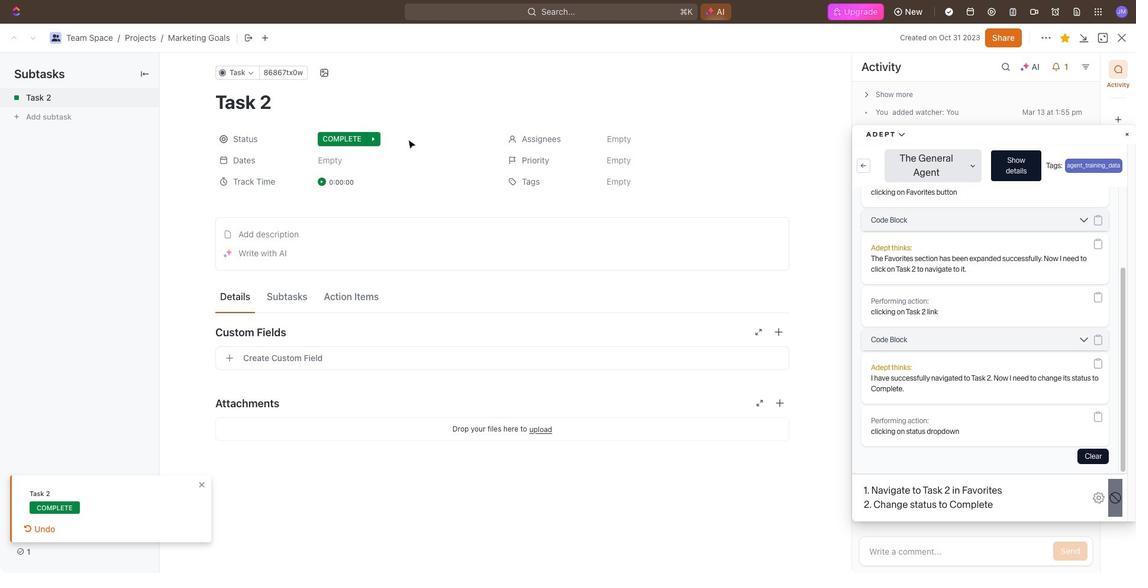 Task type: vqa. For each thing, say whether or not it's contained in the screenshot.
Sidebar navigation
yes



Task type: describe. For each thing, give the bounding box(es) containing it.
task sidebar navigation tab list
[[1106, 60, 1132, 129]]

Edit task name text field
[[216, 91, 790, 113]]



Task type: locate. For each thing, give the bounding box(es) containing it.
user group image
[[51, 34, 60, 41]]

Search tasks... text field
[[936, 423, 1054, 441]]

task sidebar content section
[[850, 53, 1101, 573]]

sidebar navigation
[[0, 50, 151, 573]]

alert
[[151, 79, 1130, 105]]



